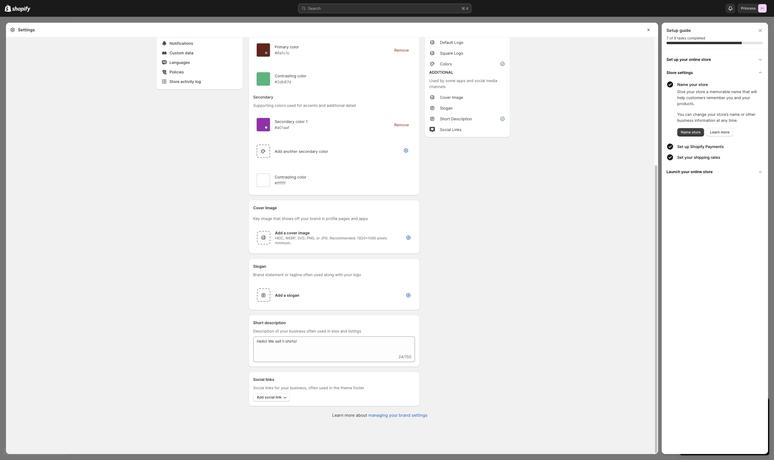 Task type: locate. For each thing, give the bounding box(es) containing it.
settings dialog
[[6, 0, 659, 455]]

social left link
[[265, 396, 275, 400]]

0 vertical spatial links
[[266, 378, 275, 383]]

0 horizontal spatial that
[[274, 217, 281, 221]]

⌘
[[462, 6, 466, 11]]

up left shopify
[[685, 144, 690, 149]]

secondary inside secondary color 1 #a01aaf
[[275, 119, 295, 124]]

or left "jpg."
[[317, 236, 320, 241]]

0 horizontal spatial apps
[[359, 217, 368, 221]]

change image
[[265, 127, 268, 129]]

at
[[717, 118, 721, 123]]

cover up key
[[253, 206, 265, 211]]

0 vertical spatial or
[[742, 112, 745, 117]]

learn more
[[711, 130, 730, 135]]

give
[[678, 89, 686, 94]]

a for add a slogan
[[284, 293, 286, 298]]

add for add social link
[[257, 396, 264, 400]]

0 vertical spatial remove button
[[391, 46, 413, 54]]

0 vertical spatial that
[[743, 89, 751, 94]]

0 horizontal spatial up
[[675, 57, 679, 62]]

short description
[[440, 117, 473, 121]]

0 horizontal spatial for
[[275, 386, 280, 391]]

for
[[297, 103, 302, 108], [275, 386, 280, 391]]

1 horizontal spatial social
[[475, 78, 486, 83]]

bios
[[332, 329, 340, 334]]

for left accents
[[297, 103, 302, 108]]

store inside give your store a memorable name that will help customers remember you and your products.
[[697, 89, 706, 94]]

image inside add a cover image heic, webp, svg, png, or jpg. recommended: 1920×1080 pixels minimum.
[[299, 231, 310, 236]]

learn
[[711, 130, 721, 135], [333, 413, 344, 418]]

remove button for secondary color 1
[[391, 121, 413, 129]]

color left '1'
[[296, 119, 305, 124]]

9
[[675, 36, 677, 40]]

secondary up supporting
[[253, 95, 274, 100]]

contrasting
[[275, 74, 296, 78], [275, 175, 296, 180]]

social links
[[253, 378, 275, 383]]

social for social links
[[253, 378, 265, 383]]

or inside you can change your store's name or other business information at any time.
[[742, 112, 745, 117]]

png,
[[307, 236, 316, 241]]

name inside you can change your store's name or other business information at any time.
[[731, 112, 741, 117]]

of inside settings dialog
[[275, 329, 279, 334]]

1 vertical spatial a
[[284, 231, 286, 236]]

0 horizontal spatial cover
[[253, 206, 265, 211]]

store down the policies
[[170, 79, 180, 84]]

1
[[306, 119, 308, 124]]

your right with
[[344, 273, 352, 278]]

managing your brand settings link
[[369, 413, 428, 418]]

secondary
[[253, 95, 274, 100], [275, 119, 295, 124]]

color inside "contrasting color #ffffff"
[[298, 175, 307, 180]]

1 horizontal spatial for
[[297, 103, 302, 108]]

a left slogan
[[284, 293, 286, 298]]

store for store settings
[[667, 70, 677, 75]]

apps right pages
[[359, 217, 368, 221]]

add inside dropdown button
[[257, 396, 264, 400]]

more down 'any'
[[722, 130, 730, 135]]

secondary for secondary color 1 #a01aaf
[[275, 119, 295, 124]]

0 vertical spatial more
[[722, 130, 730, 135]]

or left other
[[742, 112, 745, 117]]

0 horizontal spatial store
[[170, 79, 180, 84]]

1 vertical spatial image
[[266, 206, 277, 211]]

your inside you can change your store's name or other business information at any time.
[[708, 112, 716, 117]]

store down set up your online store
[[667, 70, 677, 75]]

name up give
[[678, 82, 689, 87]]

set left shopify
[[678, 144, 684, 149]]

up up store settings at right
[[675, 57, 679, 62]]

set for set up your online store
[[667, 57, 674, 62]]

help
[[678, 95, 686, 100]]

1 horizontal spatial short
[[440, 117, 451, 121]]

1 vertical spatial more
[[345, 413, 355, 418]]

0 vertical spatial description
[[452, 117, 473, 121]]

1 horizontal spatial secondary
[[275, 119, 295, 124]]

set up your online store button
[[665, 53, 767, 66]]

1 horizontal spatial image
[[299, 231, 310, 236]]

0 vertical spatial image
[[261, 217, 272, 221]]

1 vertical spatial or
[[317, 236, 320, 241]]

brand
[[253, 273, 264, 278]]

image down used by some apps and social media channels
[[452, 95, 464, 100]]

name for name store
[[682, 130, 692, 135]]

of right 7
[[670, 36, 674, 40]]

your right managing
[[389, 413, 398, 418]]

0 vertical spatial settings
[[678, 70, 694, 75]]

your down name your store
[[687, 89, 696, 94]]

tasks
[[678, 36, 687, 40]]

more inside 'link'
[[722, 130, 730, 135]]

add left another
[[275, 149, 282, 154]]

store
[[702, 57, 712, 62], [699, 82, 709, 87], [697, 89, 706, 94], [693, 130, 701, 135], [704, 170, 714, 174]]

business inside settings dialog
[[290, 329, 306, 334]]

a up "heic," at left
[[284, 231, 286, 236]]

1 vertical spatial brand
[[399, 413, 411, 418]]

data
[[185, 51, 194, 55]]

2 horizontal spatial or
[[742, 112, 745, 117]]

1 vertical spatial apps
[[359, 217, 368, 221]]

store activity log
[[170, 79, 201, 84]]

image up svg, on the bottom
[[299, 231, 310, 236]]

with
[[335, 273, 343, 278]]

1 horizontal spatial settings
[[678, 70, 694, 75]]

color up supporting colors used for accents and additional detail
[[298, 74, 307, 78]]

social left media
[[475, 78, 486, 83]]

2 vertical spatial set
[[678, 155, 684, 160]]

color for secondary color 1 #a01aaf
[[296, 119, 305, 124]]

0 horizontal spatial brand
[[310, 217, 321, 221]]

for up link
[[275, 386, 280, 391]]

cover image up key
[[253, 206, 277, 211]]

add down the social links
[[257, 396, 264, 400]]

0 vertical spatial up
[[675, 57, 679, 62]]

add for add another secondary color
[[275, 149, 282, 154]]

logo right default
[[455, 40, 464, 45]]

1 vertical spatial in
[[328, 329, 331, 334]]

apps
[[457, 78, 466, 83], [359, 217, 368, 221]]

add inside add a cover image heic, webp, svg, png, or jpg. recommended: 1920×1080 pixels minimum.
[[275, 231, 283, 236]]

1 vertical spatial contrasting
[[275, 175, 296, 180]]

remove
[[395, 48, 409, 52], [395, 122, 409, 127]]

change image
[[265, 52, 268, 54]]

1 vertical spatial that
[[274, 217, 281, 221]]

your right "launch"
[[682, 170, 690, 174]]

color inside contrasting color #2db87d
[[298, 74, 307, 78]]

set up store settings at right
[[667, 57, 674, 62]]

links
[[453, 127, 462, 132]]

settings inside dialog
[[412, 413, 428, 418]]

launch your online store
[[667, 170, 714, 174]]

give your store a memorable name that will help customers remember you and your products.
[[678, 89, 758, 106]]

image down #ffffff
[[266, 206, 277, 211]]

1 remove from the top
[[395, 48, 409, 52]]

shopify image
[[12, 6, 31, 12]]

0 horizontal spatial cover image
[[253, 206, 277, 211]]

1 vertical spatial name
[[682, 130, 692, 135]]

brand right managing
[[399, 413, 411, 418]]

set for set your shipping rates
[[678, 155, 684, 160]]

2 vertical spatial or
[[285, 273, 289, 278]]

a inside add a cover image heic, webp, svg, png, or jpg. recommended: 1920×1080 pixels minimum.
[[284, 231, 286, 236]]

0 horizontal spatial short
[[253, 321, 264, 326]]

0 vertical spatial apps
[[457, 78, 466, 83]]

some
[[446, 78, 456, 83]]

1 vertical spatial links
[[266, 386, 274, 391]]

0 vertical spatial of
[[670, 36, 674, 40]]

color inside secondary color 1 #a01aaf
[[296, 119, 305, 124]]

name
[[732, 89, 742, 94], [731, 112, 741, 117]]

0 vertical spatial slogan
[[440, 106, 453, 111]]

0 horizontal spatial learn
[[333, 413, 344, 418]]

colors
[[440, 62, 452, 66]]

0 vertical spatial image
[[452, 95, 464, 100]]

store inside button
[[667, 70, 677, 75]]

2 vertical spatial a
[[284, 293, 286, 298]]

1 horizontal spatial up
[[685, 144, 690, 149]]

payments
[[706, 144, 725, 149]]

in left the
[[330, 386, 333, 391]]

of inside setup guide dialog
[[670, 36, 674, 40]]

logo right square
[[455, 51, 464, 56]]

of down description
[[275, 329, 279, 334]]

add left slogan
[[275, 293, 283, 298]]

1 vertical spatial slogan
[[253, 264, 266, 269]]

and inside give your store a memorable name that will help customers remember you and your products.
[[735, 95, 742, 100]]

1 vertical spatial remove button
[[391, 121, 413, 129]]

cover image
[[440, 95, 464, 100], [253, 206, 277, 211]]

slogan up brand
[[253, 264, 266, 269]]

1 horizontal spatial of
[[670, 36, 674, 40]]

used by some apps and social media channels
[[430, 78, 498, 89]]

name store link
[[678, 128, 705, 137]]

often left bios
[[307, 329, 316, 334]]

primary
[[275, 45, 289, 49]]

2 vertical spatial in
[[330, 386, 333, 391]]

cover image down some
[[440, 95, 464, 100]]

your up store settings at right
[[680, 57, 689, 62]]

that left shows
[[274, 217, 281, 221]]

social
[[475, 78, 486, 83], [265, 396, 275, 400]]

store inside settings dialog
[[170, 79, 180, 84]]

1 vertical spatial remove
[[395, 122, 409, 127]]

that left will
[[743, 89, 751, 94]]

description up links
[[452, 117, 473, 121]]

1 vertical spatial online
[[691, 170, 703, 174]]

slogan
[[287, 293, 300, 298]]

1 horizontal spatial learn
[[711, 130, 721, 135]]

Hello! We sell t-shirts! text field
[[253, 337, 415, 354]]

that inside settings dialog
[[274, 217, 281, 221]]

set up "launch"
[[678, 155, 684, 160]]

1 horizontal spatial image
[[452, 95, 464, 100]]

information
[[695, 118, 716, 123]]

slogan up 'short description'
[[440, 106, 453, 111]]

up for shopify
[[685, 144, 690, 149]]

about
[[356, 413, 368, 418]]

remember
[[707, 95, 726, 100]]

learn inside settings dialog
[[333, 413, 344, 418]]

and right some
[[467, 78, 474, 83]]

short left description
[[253, 321, 264, 326]]

1 vertical spatial of
[[275, 329, 279, 334]]

1 vertical spatial secondary
[[275, 119, 295, 124]]

name for time.
[[731, 112, 741, 117]]

contrasting inside contrasting color #2db87d
[[275, 74, 296, 78]]

search
[[308, 6, 321, 11]]

brand left profile
[[310, 217, 321, 221]]

1 horizontal spatial apps
[[457, 78, 466, 83]]

0 horizontal spatial social
[[265, 396, 275, 400]]

name down can
[[682, 130, 692, 135]]

a up remember
[[707, 89, 709, 94]]

0 vertical spatial name
[[678, 82, 689, 87]]

secondary
[[299, 149, 318, 154]]

secondary up the #a01aaf
[[275, 119, 295, 124]]

online down set your shipping rates
[[691, 170, 703, 174]]

accents
[[303, 103, 318, 108]]

0 horizontal spatial image
[[266, 206, 277, 211]]

0 vertical spatial set
[[667, 57, 674, 62]]

short up social links
[[440, 117, 451, 121]]

name inside "link"
[[682, 130, 692, 135]]

key
[[253, 217, 260, 221]]

image right key
[[261, 217, 272, 221]]

2 remove from the top
[[395, 122, 409, 127]]

description down short description
[[253, 329, 274, 334]]

detail
[[346, 103, 356, 108]]

0 vertical spatial name
[[732, 89, 742, 94]]

color right primary
[[290, 45, 299, 49]]

learn down "at" on the right of the page
[[711, 130, 721, 135]]

1 vertical spatial set
[[678, 144, 684, 149]]

1 horizontal spatial cover
[[440, 95, 451, 100]]

add social link
[[257, 396, 282, 400]]

remove for primary color
[[395, 48, 409, 52]]

1 vertical spatial up
[[685, 144, 690, 149]]

social left links
[[440, 127, 452, 132]]

0 horizontal spatial of
[[275, 329, 279, 334]]

1 horizontal spatial cover image
[[440, 95, 464, 100]]

link
[[276, 396, 282, 400]]

color inside primary color #6a1c1c
[[290, 45, 299, 49]]

short for short description
[[440, 117, 451, 121]]

0 vertical spatial cover
[[440, 95, 451, 100]]

brand
[[310, 217, 321, 221], [399, 413, 411, 418]]

your left shipping
[[685, 155, 694, 160]]

and right you
[[735, 95, 742, 100]]

often right business,
[[309, 386, 318, 391]]

1 horizontal spatial description
[[452, 117, 473, 121]]

0 horizontal spatial image
[[261, 217, 272, 221]]

add up "heic," at left
[[275, 231, 283, 236]]

princess image
[[759, 4, 767, 13]]

settings
[[678, 70, 694, 75], [412, 413, 428, 418]]

0 vertical spatial in
[[322, 217, 325, 221]]

logo
[[455, 40, 464, 45], [455, 51, 464, 56]]

0 vertical spatial a
[[707, 89, 709, 94]]

used
[[287, 103, 296, 108], [314, 273, 323, 278], [318, 329, 327, 334], [319, 386, 328, 391]]

color
[[290, 45, 299, 49], [298, 74, 307, 78], [296, 119, 305, 124], [319, 149, 329, 154], [298, 175, 307, 180]]

1 contrasting from the top
[[275, 74, 296, 78]]

slogan
[[440, 106, 453, 111], [253, 264, 266, 269]]

that
[[743, 89, 751, 94], [274, 217, 281, 221]]

1 horizontal spatial or
[[317, 236, 320, 241]]

1 horizontal spatial more
[[722, 130, 730, 135]]

1 horizontal spatial store
[[667, 70, 677, 75]]

1 horizontal spatial business
[[678, 118, 694, 123]]

1 vertical spatial learn
[[333, 413, 344, 418]]

1 vertical spatial cover
[[253, 206, 265, 211]]

setup guide
[[667, 28, 692, 33]]

more for learn more
[[722, 130, 730, 135]]

name up you
[[732, 89, 742, 94]]

contrasting up #ffffff
[[275, 175, 296, 180]]

business
[[678, 118, 694, 123], [290, 329, 306, 334]]

contrasting up #2db87d
[[275, 74, 296, 78]]

1 remove button from the top
[[391, 46, 413, 54]]

apps right some
[[457, 78, 466, 83]]

0 vertical spatial learn
[[711, 130, 721, 135]]

logo for square logo
[[455, 51, 464, 56]]

1 vertical spatial often
[[307, 329, 316, 334]]

0 vertical spatial social
[[440, 127, 452, 132]]

remove button
[[391, 46, 413, 54], [391, 121, 413, 129]]

your inside 'button'
[[685, 155, 694, 160]]

a for add a cover image heic, webp, svg, png, or jpg. recommended: 1920×1080 pixels minimum.
[[284, 231, 286, 236]]

name inside give your store a memorable name that will help customers remember you and your products.
[[732, 89, 742, 94]]

your up information
[[708, 112, 716, 117]]

0 horizontal spatial slogan
[[253, 264, 266, 269]]

0 vertical spatial store
[[667, 70, 677, 75]]

set your shipping rates button
[[678, 152, 767, 163]]

1 vertical spatial short
[[253, 321, 264, 326]]

name inside button
[[678, 82, 689, 87]]

1 horizontal spatial slogan
[[440, 106, 453, 111]]

description
[[452, 117, 473, 121], [253, 329, 274, 334]]

you
[[678, 112, 685, 117]]

cover down the 'channels'
[[440, 95, 451, 100]]

0 horizontal spatial secondary
[[253, 95, 274, 100]]

1 vertical spatial business
[[290, 329, 306, 334]]

other
[[747, 112, 756, 117]]

name
[[678, 82, 689, 87], [682, 130, 692, 135]]

social up "add social link"
[[253, 378, 265, 383]]

1 vertical spatial logo
[[455, 51, 464, 56]]

0 horizontal spatial business
[[290, 329, 306, 334]]

more inside settings dialog
[[345, 413, 355, 418]]

name up the time.
[[731, 112, 741, 117]]

more left about
[[345, 413, 355, 418]]

your up link
[[281, 386, 289, 391]]

1 vertical spatial image
[[299, 231, 310, 236]]

learn inside 'link'
[[711, 130, 721, 135]]

0 vertical spatial remove
[[395, 48, 409, 52]]

set inside 'button'
[[678, 155, 684, 160]]

links for social links for your business, often used in the theme footer
[[266, 386, 274, 391]]

another
[[284, 149, 298, 154]]

brand statement or tagline often used along with your logo
[[253, 273, 362, 278]]

contrasting color #2db87d
[[275, 74, 307, 84]]

social down the social links
[[253, 386, 264, 391]]

in left profile
[[322, 217, 325, 221]]

1 vertical spatial name
[[731, 112, 741, 117]]

#a01aaf
[[275, 125, 290, 130]]

in left bios
[[328, 329, 331, 334]]

cover
[[440, 95, 451, 100], [253, 206, 265, 211]]

social inside used by some apps and social media channels
[[475, 78, 486, 83]]

name your store element
[[666, 89, 767, 137]]

0 vertical spatial logo
[[455, 40, 464, 45]]

your up the customers
[[690, 82, 698, 87]]

1 vertical spatial description
[[253, 329, 274, 334]]

often right tagline
[[303, 273, 313, 278]]

log
[[195, 79, 201, 84]]

contrasting inside "contrasting color #ffffff"
[[275, 175, 296, 180]]

add
[[275, 149, 282, 154], [275, 231, 283, 236], [275, 293, 283, 298], [257, 396, 264, 400]]

languages
[[170, 60, 190, 65]]

secondary color 1 #a01aaf
[[275, 119, 308, 130]]

2 contrasting from the top
[[275, 175, 296, 180]]

social
[[440, 127, 452, 132], [253, 378, 265, 383], [253, 386, 264, 391]]

color down add another secondary color in the top of the page
[[298, 175, 307, 180]]

2 remove button from the top
[[391, 121, 413, 129]]

logo
[[354, 273, 362, 278]]

1 day left in your trial element
[[680, 414, 770, 456]]

store inside launch your online store button
[[704, 170, 714, 174]]

or left tagline
[[285, 273, 289, 278]]

online up store settings at right
[[690, 57, 701, 62]]

learn left about
[[333, 413, 344, 418]]



Task type: vqa. For each thing, say whether or not it's contained in the screenshot.
the Dawson's
no



Task type: describe. For each thing, give the bounding box(es) containing it.
learn for learn more about managing your brand settings
[[333, 413, 344, 418]]

description
[[265, 321, 286, 326]]

profile
[[326, 217, 338, 221]]

change
[[694, 112, 707, 117]]

0 vertical spatial for
[[297, 103, 302, 108]]

your inside button
[[682, 170, 690, 174]]

and right pages
[[351, 217, 358, 221]]

links for social links
[[266, 378, 275, 383]]

channels
[[430, 84, 446, 89]]

learn more link
[[707, 128, 734, 137]]

additional
[[327, 103, 345, 108]]

color right secondary
[[319, 149, 329, 154]]

any
[[722, 118, 728, 123]]

set for set up shopify payments
[[678, 144, 684, 149]]

your right the off
[[301, 217, 309, 221]]

and right accents
[[319, 103, 326, 108]]

you can change your store's name or other business information at any time.
[[678, 112, 756, 123]]

more for learn more about managing your brand settings
[[345, 413, 355, 418]]

learn more about managing your brand settings
[[333, 413, 428, 418]]

settings inside button
[[678, 70, 694, 75]]

color for primary color #6a1c1c
[[290, 45, 299, 49]]

shipping
[[695, 155, 710, 160]]

set your shipping rates
[[678, 155, 721, 160]]

description of your business often used in bios and listings
[[253, 329, 362, 334]]

0 horizontal spatial or
[[285, 273, 289, 278]]

used left along
[[314, 273, 323, 278]]

remove button for primary color
[[391, 46, 413, 54]]

languages link
[[160, 58, 239, 67]]

store's
[[718, 112, 729, 117]]

square
[[440, 51, 453, 56]]

contrasting for #ffffff
[[275, 175, 296, 180]]

settings
[[18, 27, 35, 32]]

k
[[467, 6, 469, 11]]

logo for default logo
[[455, 40, 464, 45]]

name for name your store
[[678, 82, 689, 87]]

policies link
[[160, 68, 239, 76]]

1 vertical spatial cover image
[[253, 206, 277, 211]]

0 vertical spatial cover image
[[440, 95, 464, 100]]

notifications link
[[160, 39, 239, 48]]

1 horizontal spatial brand
[[399, 413, 411, 418]]

primary color #6a1c1c
[[275, 45, 299, 55]]

tagline
[[290, 273, 302, 278]]

store activity log link
[[160, 77, 239, 86]]

add for add a slogan
[[275, 293, 283, 298]]

add for add a cover image heic, webp, svg, png, or jpg. recommended: 1920×1080 pixels minimum.
[[275, 231, 283, 236]]

launch your online store button
[[665, 165, 767, 179]]

custom data link
[[160, 49, 239, 57]]

of for 7
[[670, 36, 674, 40]]

add a cover image heic, webp, svg, png, or jpg. recommended: 1920×1080 pixels minimum.
[[275, 231, 387, 246]]

policies
[[170, 70, 184, 74]]

princess
[[742, 6, 757, 10]]

cover
[[287, 231, 298, 236]]

can
[[686, 112, 693, 117]]

7 of 9 tasks completed
[[667, 36, 706, 40]]

notifications
[[170, 41, 193, 46]]

short for short description
[[253, 321, 264, 326]]

store for store activity log
[[170, 79, 180, 84]]

setup guide dialog
[[662, 23, 769, 455]]

of for description
[[275, 329, 279, 334]]

custom data
[[170, 51, 194, 55]]

often for tagline
[[303, 273, 313, 278]]

used
[[430, 78, 439, 83]]

and right bios
[[341, 329, 348, 334]]

shopify
[[691, 144, 705, 149]]

default
[[440, 40, 454, 45]]

time.
[[730, 118, 739, 123]]

add a slogan
[[275, 293, 300, 298]]

supporting colors used for accents and additional detail
[[253, 103, 356, 108]]

pages
[[339, 217, 350, 221]]

business,
[[290, 386, 308, 391]]

completed
[[688, 36, 706, 40]]

store inside name store "link"
[[693, 130, 701, 135]]

apps inside used by some apps and social media channels
[[457, 78, 466, 83]]

will
[[752, 89, 758, 94]]

business inside you can change your store's name or other business information at any time.
[[678, 118, 694, 123]]

and inside used by some apps and social media channels
[[467, 78, 474, 83]]

contrasting for #2db87d
[[275, 74, 296, 78]]

add another secondary color
[[275, 149, 329, 154]]

name your store
[[678, 82, 709, 87]]

shows
[[282, 217, 294, 221]]

svg,
[[298, 236, 306, 241]]

pixels
[[378, 236, 387, 241]]

your right you
[[743, 95, 751, 100]]

used left the
[[319, 386, 328, 391]]

secondary for secondary
[[253, 95, 274, 100]]

short description
[[253, 321, 286, 326]]

learn for learn more
[[711, 130, 721, 135]]

online inside button
[[690, 57, 701, 62]]

7
[[667, 36, 669, 40]]

guide
[[680, 28, 692, 33]]

social for social links
[[440, 127, 452, 132]]

that inside give your store a memorable name that will help customers remember you and your products.
[[743, 89, 751, 94]]

footer
[[354, 386, 365, 391]]

heic,
[[275, 236, 285, 241]]

0 vertical spatial brand
[[310, 217, 321, 221]]

by
[[440, 78, 445, 83]]

color for contrasting color #2db87d
[[298, 74, 307, 78]]

name for and
[[732, 89, 742, 94]]

store inside 'name your store' button
[[699, 82, 709, 87]]

social inside dropdown button
[[265, 396, 275, 400]]

#6a1c1c
[[275, 51, 290, 55]]

or inside add a cover image heic, webp, svg, png, or jpg. recommended: 1920×1080 pixels minimum.
[[317, 236, 320, 241]]

webp,
[[286, 236, 297, 241]]

memorable
[[710, 89, 731, 94]]

statement
[[265, 273, 284, 278]]

contrasting color #ffffff
[[275, 175, 307, 186]]

shopify image
[[5, 5, 11, 12]]

⌘ k
[[462, 6, 469, 11]]

store inside set up your online store button
[[702, 57, 712, 62]]

2 vertical spatial often
[[309, 386, 318, 391]]

add social link button
[[253, 394, 290, 402]]

the
[[334, 386, 340, 391]]

used left bios
[[318, 329, 327, 334]]

additional
[[430, 70, 454, 75]]

used right colors
[[287, 103, 296, 108]]

color for contrasting color #ffffff
[[298, 175, 307, 180]]

remove for secondary color 1
[[395, 122, 409, 127]]

jpg.
[[321, 236, 329, 241]]

often for business
[[307, 329, 316, 334]]

minimum.
[[275, 241, 292, 246]]

in for used
[[330, 386, 333, 391]]

default logo
[[440, 40, 464, 45]]

you
[[727, 95, 734, 100]]

customers
[[687, 95, 706, 100]]

set up shopify payments button
[[678, 141, 767, 152]]

up for your
[[675, 57, 679, 62]]

along
[[324, 273, 334, 278]]

1 vertical spatial for
[[275, 386, 280, 391]]

a inside give your store a memorable name that will help customers remember you and your products.
[[707, 89, 709, 94]]

#2db87d
[[275, 80, 291, 84]]

online inside button
[[691, 170, 703, 174]]

products.
[[678, 101, 695, 106]]

media
[[487, 78, 498, 83]]

name store
[[682, 130, 701, 135]]

social for social links for your business, often used in the theme footer
[[253, 386, 264, 391]]

in for brand
[[322, 217, 325, 221]]

social links
[[440, 127, 462, 132]]

your down description
[[280, 329, 288, 334]]

setup
[[667, 28, 679, 33]]



